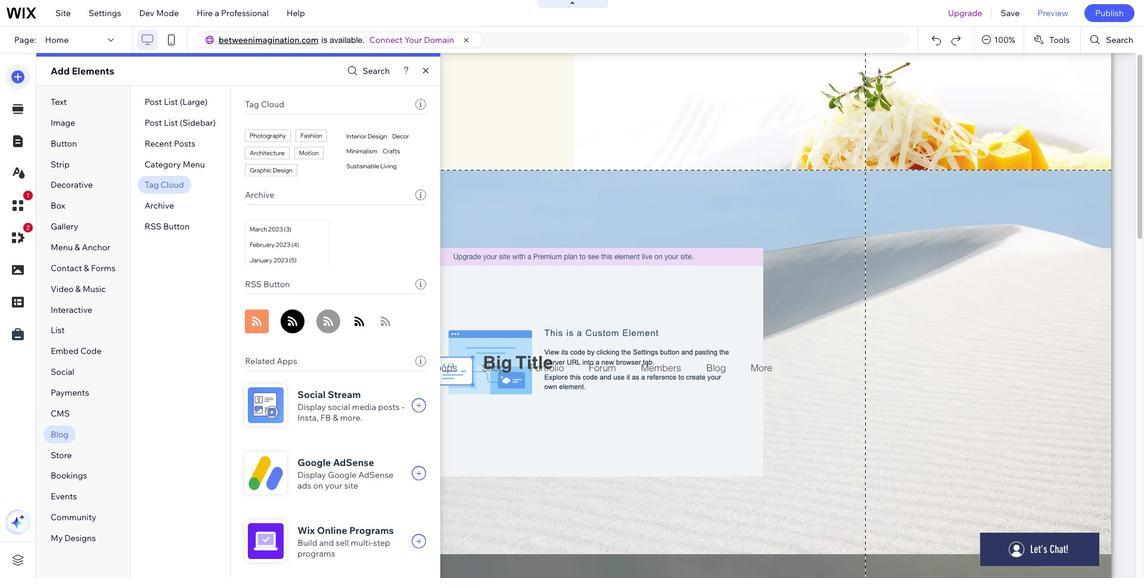 Task type: describe. For each thing, give the bounding box(es) containing it.
sell
[[336, 538, 349, 548]]

1 horizontal spatial cloud
[[261, 99, 284, 110]]

category
[[145, 159, 181, 170]]

social for social stream display social media posts - insta, fb & more.
[[298, 389, 326, 401]]

posts
[[378, 402, 400, 412]]

(large)
[[180, 97, 208, 107]]

build
[[298, 538, 317, 548]]

dev
[[139, 8, 154, 18]]

more.
[[340, 412, 362, 423]]

insta,
[[298, 412, 319, 423]]

recent
[[145, 138, 172, 149]]

ads
[[298, 480, 311, 491]]

google adsense display google adsense ads on your site
[[298, 457, 394, 491]]

0 horizontal spatial tag cloud
[[145, 180, 184, 190]]

payments
[[51, 387, 89, 398]]

media
[[352, 402, 376, 412]]

display for google
[[298, 470, 326, 480]]

betweenimagination.com
[[219, 35, 319, 45]]

& for contact
[[84, 263, 89, 274]]

1
[[26, 192, 30, 199]]

related
[[245, 356, 275, 367]]

0 vertical spatial button
[[51, 138, 77, 149]]

social
[[328, 402, 350, 412]]

1 vertical spatial google
[[328, 470, 357, 480]]

2
[[26, 224, 30, 231]]

programs
[[298, 548, 335, 559]]

post for post list (sidebar)
[[145, 117, 162, 128]]

post list (large)
[[145, 97, 208, 107]]

professional
[[221, 8, 269, 18]]

0 vertical spatial search button
[[1082, 27, 1144, 53]]

& inside social stream display social media posts - insta, fb & more.
[[333, 412, 338, 423]]

site
[[55, 8, 71, 18]]

code
[[80, 346, 101, 357]]

your
[[325, 480, 342, 491]]

1 horizontal spatial search
[[1107, 35, 1134, 45]]

blog
[[51, 429, 69, 440]]

help
[[287, 8, 305, 18]]

1 vertical spatial cloud
[[161, 180, 184, 190]]

preview button
[[1029, 0, 1078, 26]]

elements
[[72, 65, 114, 77]]

0 vertical spatial google
[[298, 457, 331, 469]]

multi-
[[351, 538, 373, 548]]

menu & anchor
[[51, 242, 110, 253]]

apps
[[277, 356, 297, 367]]

store
[[51, 450, 72, 461]]

interactive
[[51, 304, 92, 315]]

home
[[45, 35, 69, 45]]

wix
[[298, 525, 315, 536]]

1 horizontal spatial button
[[163, 221, 190, 232]]

embed
[[51, 346, 79, 357]]

your
[[405, 35, 422, 45]]

strip
[[51, 159, 70, 170]]

list for (large)
[[164, 97, 178, 107]]

dev mode
[[139, 8, 179, 18]]

1 horizontal spatial menu
[[183, 159, 205, 170]]

my designs
[[51, 533, 96, 544]]

video & music
[[51, 284, 106, 294]]

music
[[83, 284, 106, 294]]

is
[[321, 35, 328, 45]]

embed code
[[51, 346, 101, 357]]

add
[[51, 65, 70, 77]]

1 vertical spatial rss
[[245, 279, 262, 290]]

stream
[[328, 389, 361, 401]]

2 button
[[5, 223, 33, 250]]

mode
[[156, 8, 179, 18]]

social stream display social media posts - insta, fb & more.
[[298, 389, 404, 423]]

100% button
[[975, 27, 1024, 53]]

post for post list (large)
[[145, 97, 162, 107]]

add elements
[[51, 65, 114, 77]]

1 horizontal spatial archive
[[245, 190, 274, 200]]

on
[[313, 480, 323, 491]]

publish
[[1096, 8, 1124, 18]]

& for menu
[[75, 242, 80, 253]]

1 horizontal spatial rss button
[[245, 279, 290, 290]]

posts
[[174, 138, 195, 149]]

forms
[[91, 263, 116, 274]]

programs
[[349, 525, 394, 536]]

and
[[319, 538, 334, 548]]

contact
[[51, 263, 82, 274]]



Task type: vqa. For each thing, say whether or not it's contained in the screenshot.
List
yes



Task type: locate. For each thing, give the bounding box(es) containing it.
-
[[402, 402, 404, 412]]

0 vertical spatial adsense
[[333, 457, 374, 469]]

menu down posts
[[183, 159, 205, 170]]

text
[[51, 97, 67, 107]]

search button down publish button
[[1082, 27, 1144, 53]]

0 horizontal spatial tag
[[145, 180, 159, 190]]

1 vertical spatial button
[[163, 221, 190, 232]]

(sidebar)
[[180, 117, 216, 128]]

post up post list (sidebar)
[[145, 97, 162, 107]]

menu
[[183, 159, 205, 170], [51, 242, 73, 253]]

designs
[[65, 533, 96, 544]]

0 vertical spatial social
[[51, 367, 74, 377]]

0 vertical spatial rss button
[[145, 221, 190, 232]]

cloud
[[261, 99, 284, 110], [161, 180, 184, 190]]

2 vertical spatial button
[[264, 279, 290, 290]]

0 vertical spatial cloud
[[261, 99, 284, 110]]

0 vertical spatial menu
[[183, 159, 205, 170]]

0 horizontal spatial search
[[363, 66, 390, 76]]

0 vertical spatial post
[[145, 97, 162, 107]]

step
[[373, 538, 390, 548]]

1 vertical spatial search button
[[344, 62, 390, 80]]

0 horizontal spatial button
[[51, 138, 77, 149]]

google right on
[[328, 470, 357, 480]]

adsense
[[333, 457, 374, 469], [359, 470, 394, 480]]

rss
[[145, 221, 161, 232], [245, 279, 262, 290]]

display left social
[[298, 402, 326, 412]]

display for social
[[298, 402, 326, 412]]

tag cloud
[[245, 99, 284, 110], [145, 180, 184, 190]]

social for social
[[51, 367, 74, 377]]

& left 'forms'
[[84, 263, 89, 274]]

search button
[[1082, 27, 1144, 53], [344, 62, 390, 80]]

related apps
[[245, 356, 297, 367]]

archive
[[245, 190, 274, 200], [145, 200, 174, 211]]

list up embed
[[51, 325, 65, 336]]

available.
[[330, 35, 365, 45]]

2 vertical spatial list
[[51, 325, 65, 336]]

0 vertical spatial display
[[298, 402, 326, 412]]

1 horizontal spatial social
[[298, 389, 326, 401]]

upgrade
[[948, 8, 983, 18]]

0 vertical spatial tag cloud
[[245, 99, 284, 110]]

a
[[215, 8, 219, 18]]

my
[[51, 533, 63, 544]]

social up insta,
[[298, 389, 326, 401]]

0 horizontal spatial search button
[[344, 62, 390, 80]]

tag right (large)
[[245, 99, 259, 110]]

& right fb
[[333, 412, 338, 423]]

1 vertical spatial list
[[164, 117, 178, 128]]

&
[[75, 242, 80, 253], [84, 263, 89, 274], [75, 284, 81, 294], [333, 412, 338, 423]]

0 vertical spatial search
[[1107, 35, 1134, 45]]

display inside social stream display social media posts - insta, fb & more.
[[298, 402, 326, 412]]

0 horizontal spatial rss
[[145, 221, 161, 232]]

1 vertical spatial tag cloud
[[145, 180, 184, 190]]

fb
[[321, 412, 331, 423]]

google
[[298, 457, 331, 469], [328, 470, 357, 480]]

adsense up site
[[333, 457, 374, 469]]

0 vertical spatial list
[[164, 97, 178, 107]]

1 vertical spatial adsense
[[359, 470, 394, 480]]

menu down gallery
[[51, 242, 73, 253]]

search button down connect
[[344, 62, 390, 80]]

button
[[51, 138, 77, 149], [163, 221, 190, 232], [264, 279, 290, 290]]

publish button
[[1085, 4, 1135, 22]]

domain
[[424, 35, 454, 45]]

search
[[1107, 35, 1134, 45], [363, 66, 390, 76]]

google up on
[[298, 457, 331, 469]]

1 vertical spatial display
[[298, 470, 326, 480]]

2 display from the top
[[298, 470, 326, 480]]

save
[[1001, 8, 1020, 18]]

1 horizontal spatial tag cloud
[[245, 99, 284, 110]]

search down 'publish' at the top right of page
[[1107, 35, 1134, 45]]

hire
[[197, 8, 213, 18]]

1 display from the top
[[298, 402, 326, 412]]

anchor
[[82, 242, 110, 253]]

1 horizontal spatial search button
[[1082, 27, 1144, 53]]

tools button
[[1025, 27, 1081, 53]]

post
[[145, 97, 162, 107], [145, 117, 162, 128]]

display
[[298, 402, 326, 412], [298, 470, 326, 480]]

& right 'video'
[[75, 284, 81, 294]]

1 vertical spatial rss button
[[245, 279, 290, 290]]

social inside social stream display social media posts - insta, fb & more.
[[298, 389, 326, 401]]

social down embed
[[51, 367, 74, 377]]

1 horizontal spatial tag
[[245, 99, 259, 110]]

video
[[51, 284, 74, 294]]

wix online programs build and sell multi-step programs
[[298, 525, 394, 559]]

0 vertical spatial rss
[[145, 221, 161, 232]]

1 vertical spatial search
[[363, 66, 390, 76]]

list up recent posts
[[164, 117, 178, 128]]

tag
[[245, 99, 259, 110], [145, 180, 159, 190]]

1 vertical spatial tag
[[145, 180, 159, 190]]

0 horizontal spatial rss button
[[145, 221, 190, 232]]

& left anchor
[[75, 242, 80, 253]]

save button
[[992, 0, 1029, 26]]

events
[[51, 491, 77, 502]]

online
[[317, 525, 347, 536]]

site
[[344, 480, 358, 491]]

box
[[51, 200, 65, 211]]

1 vertical spatial menu
[[51, 242, 73, 253]]

0 horizontal spatial archive
[[145, 200, 174, 211]]

0 horizontal spatial cloud
[[161, 180, 184, 190]]

community
[[51, 512, 96, 523]]

0 vertical spatial tag
[[245, 99, 259, 110]]

2 post from the top
[[145, 117, 162, 128]]

hire a professional
[[197, 8, 269, 18]]

1 post from the top
[[145, 97, 162, 107]]

cms
[[51, 408, 70, 419]]

display inside google adsense display google adsense ads on your site
[[298, 470, 326, 480]]

0 horizontal spatial menu
[[51, 242, 73, 253]]

post list (sidebar)
[[145, 117, 216, 128]]

1 button
[[5, 191, 33, 218]]

100%
[[994, 35, 1016, 45]]

social
[[51, 367, 74, 377], [298, 389, 326, 401]]

& for video
[[75, 284, 81, 294]]

rss button
[[145, 221, 190, 232], [245, 279, 290, 290]]

recent posts
[[145, 138, 195, 149]]

0 horizontal spatial social
[[51, 367, 74, 377]]

list up post list (sidebar)
[[164, 97, 178, 107]]

2 horizontal spatial button
[[264, 279, 290, 290]]

search down connect
[[363, 66, 390, 76]]

1 vertical spatial post
[[145, 117, 162, 128]]

preview
[[1038, 8, 1069, 18]]

1 horizontal spatial rss
[[245, 279, 262, 290]]

display left site
[[298, 470, 326, 480]]

1 vertical spatial social
[[298, 389, 326, 401]]

tools
[[1050, 35, 1070, 45]]

settings
[[89, 8, 121, 18]]

decorative
[[51, 180, 93, 190]]

post up recent
[[145, 117, 162, 128]]

image
[[51, 117, 75, 128]]

contact & forms
[[51, 263, 116, 274]]

tag down 'category'
[[145, 180, 159, 190]]

connect
[[370, 35, 403, 45]]

is available. connect your domain
[[321, 35, 454, 45]]

adsense right site
[[359, 470, 394, 480]]

gallery
[[51, 221, 78, 232]]

category menu
[[145, 159, 205, 170]]

list for (sidebar)
[[164, 117, 178, 128]]

bookings
[[51, 471, 87, 481]]



